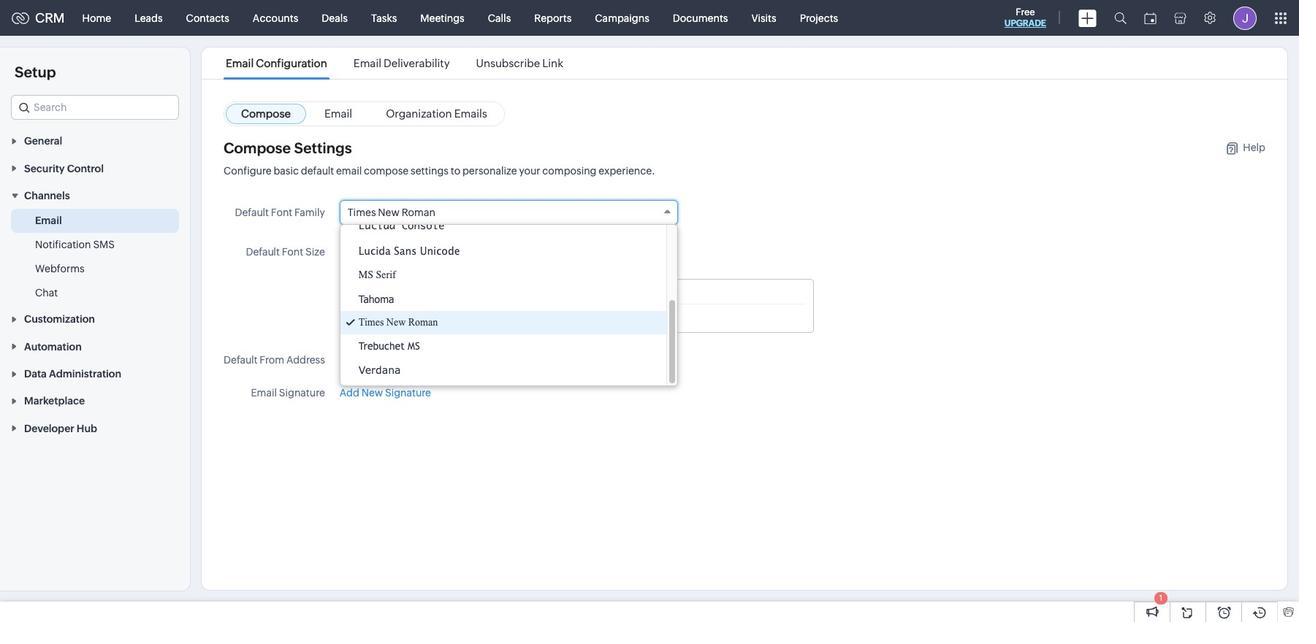 Task type: vqa. For each thing, say whether or not it's contained in the screenshot.
Signals icon
no



Task type: describe. For each thing, give the bounding box(es) containing it.
deals link
[[310, 0, 359, 35]]

lucida console option
[[340, 213, 667, 239]]

1
[[1159, 594, 1163, 603]]

reports
[[534, 12, 572, 24]]

0 vertical spatial email link
[[309, 104, 368, 124]]

times new roman option
[[340, 311, 667, 335]]

create menu image
[[1079, 9, 1097, 27]]

preview
[[349, 289, 386, 300]]

emails
[[454, 107, 487, 120]]

meetings
[[420, 12, 465, 24]]

email deliverability
[[354, 57, 450, 69]]

family
[[295, 207, 325, 218]]

over
[[436, 312, 449, 320]]

automation button
[[0, 333, 190, 360]]

compose for compose settings
[[224, 140, 291, 156]]

search element
[[1106, 0, 1136, 36]]

search image
[[1114, 12, 1127, 24]]

your
[[519, 165, 540, 177]]

documents
[[673, 12, 728, 24]]

visits link
[[740, 0, 788, 35]]

tahoma option
[[340, 287, 667, 311]]

leads link
[[123, 0, 174, 35]]

configure basic default email compose settings to personalize your composing experience.
[[224, 165, 655, 177]]

2 vertical spatial new
[[361, 387, 383, 399]]

general button
[[0, 127, 190, 154]]

default from address
[[224, 354, 325, 366]]

trebuchet
[[359, 341, 405, 352]]

dog
[[476, 312, 487, 320]]

campaigns
[[595, 12, 649, 24]]

marketplace button
[[0, 387, 190, 415]]

console
[[402, 219, 445, 232]]

home
[[82, 12, 111, 24]]

meetings link
[[409, 0, 476, 35]]

reports link
[[523, 0, 583, 35]]

calls link
[[476, 0, 523, 35]]

webforms link
[[35, 262, 84, 276]]

email for email deliverability
[[354, 57, 381, 69]]

notification sms
[[35, 239, 115, 251]]

organization emails
[[386, 107, 487, 120]]

0 horizontal spatial email link
[[35, 213, 62, 228]]

compose settings
[[224, 140, 352, 156]]

lucida console list box
[[340, 213, 678, 386]]

font for size
[[282, 246, 303, 258]]

2 signature from the left
[[385, 387, 431, 399]]

security control
[[24, 163, 104, 174]]

notification sms link
[[35, 238, 115, 252]]

unsubscribe link link
[[474, 57, 566, 69]]

new inside field
[[378, 207, 400, 218]]

developer hub button
[[0, 415, 190, 442]]

add new signature
[[340, 387, 431, 399]]

basic
[[274, 165, 299, 177]]

email for email signature
[[251, 387, 277, 399]]

free upgrade
[[1005, 7, 1046, 28]]

times new roman inside "option"
[[359, 317, 438, 328]]

accounts link
[[241, 0, 310, 35]]

hub
[[77, 423, 97, 435]]

settings
[[411, 165, 449, 177]]

composing
[[542, 165, 597, 177]]

email signature
[[251, 387, 325, 399]]

personalize
[[463, 165, 517, 177]]

organization
[[386, 107, 452, 120]]

channels
[[24, 190, 70, 202]]

the
[[349, 312, 361, 320]]

data administration button
[[0, 360, 190, 387]]

lucida for lucida console
[[359, 219, 396, 232]]

organization emails link
[[371, 104, 503, 124]]

settings
[[294, 140, 352, 156]]

tahoma
[[359, 293, 394, 305]]

data
[[24, 368, 47, 380]]

calendar image
[[1144, 12, 1157, 24]]

create menu element
[[1070, 0, 1106, 35]]

add
[[340, 387, 359, 399]]

email for top email link
[[324, 107, 352, 120]]

leads
[[135, 12, 163, 24]]

verdana option
[[340, 358, 667, 382]]

default for default font family
[[235, 207, 269, 218]]

brown
[[380, 312, 399, 320]]

contacts
[[186, 12, 229, 24]]

from
[[260, 354, 284, 366]]

configure
[[224, 165, 272, 177]]

notification
[[35, 239, 91, 251]]

help
[[1243, 141, 1266, 153]]

Times New Roman field
[[340, 200, 678, 225]]

webforms
[[35, 263, 84, 275]]

upgrade
[[1005, 18, 1046, 28]]

tasks link
[[359, 0, 409, 35]]

channels button
[[0, 182, 190, 209]]

data administration
[[24, 368, 121, 380]]

crm link
[[12, 10, 65, 26]]

administration
[[49, 368, 121, 380]]

address
[[286, 354, 325, 366]]

sms
[[93, 239, 115, 251]]

tasks
[[371, 12, 397, 24]]

1 signature from the left
[[279, 387, 325, 399]]

email configuration
[[226, 57, 327, 69]]

developer
[[24, 423, 74, 435]]



Task type: locate. For each thing, give the bounding box(es) containing it.
list containing email configuration
[[213, 47, 577, 79]]

1 horizontal spatial signature
[[385, 387, 431, 399]]

automation
[[24, 341, 82, 353]]

signature down address
[[279, 387, 325, 399]]

to
[[451, 165, 460, 177]]

unsubscribe link
[[476, 57, 563, 69]]

deliverability
[[384, 57, 450, 69]]

ms inside ms serif "option"
[[359, 269, 373, 281]]

chat link
[[35, 286, 58, 300]]

ms serif
[[359, 269, 396, 281]]

security
[[24, 163, 65, 174]]

0 vertical spatial compose
[[241, 107, 291, 120]]

email down channels
[[35, 215, 62, 227]]

email configuration link
[[224, 57, 329, 69]]

quick
[[362, 312, 379, 320]]

ms down the quick brown fox jumped over the lazy dog at the left bottom
[[408, 341, 420, 352]]

times new roman up lucida console
[[348, 207, 435, 218]]

trebuchet ms option
[[340, 335, 667, 358]]

setup
[[15, 64, 56, 80]]

compose link
[[226, 104, 306, 124]]

email link
[[309, 104, 368, 124], [35, 213, 62, 228]]

profile image
[[1233, 6, 1257, 30]]

email
[[336, 165, 362, 177]]

email link down channels
[[35, 213, 62, 228]]

crm
[[35, 10, 65, 26]]

ms serif option
[[340, 263, 667, 287]]

lucida for lucida sans unicode
[[359, 245, 391, 257]]

1 vertical spatial email link
[[35, 213, 62, 228]]

marketplace
[[24, 396, 85, 407]]

roman inside times new roman field
[[402, 207, 435, 218]]

1 vertical spatial roman
[[408, 317, 438, 328]]

compose up compose settings on the left
[[241, 107, 291, 120]]

roman inside times new roman "option"
[[408, 317, 438, 328]]

default font size
[[246, 246, 325, 258]]

0 vertical spatial new
[[378, 207, 400, 218]]

new right add
[[361, 387, 383, 399]]

projects link
[[788, 0, 850, 35]]

lucida sans unicode option
[[340, 239, 667, 263]]

0 vertical spatial lucida
[[359, 219, 396, 232]]

default
[[235, 207, 269, 218], [246, 246, 280, 258], [224, 354, 258, 366]]

default font family
[[235, 207, 325, 218]]

ms inside trebuchet ms option
[[408, 341, 420, 352]]

contacts link
[[174, 0, 241, 35]]

documents link
[[661, 0, 740, 35]]

control
[[67, 163, 104, 174]]

email left configuration
[[226, 57, 254, 69]]

roman up 'console'
[[402, 207, 435, 218]]

verdana
[[359, 364, 401, 376]]

0 vertical spatial default
[[235, 207, 269, 218]]

None field
[[11, 95, 179, 120]]

lucida up the ms serif
[[359, 245, 391, 257]]

default left from
[[224, 354, 258, 366]]

times new roman up trebuchet ms
[[359, 317, 438, 328]]

default for default from address
[[224, 354, 258, 366]]

ms
[[359, 269, 373, 281], [408, 341, 420, 352]]

lucida console
[[359, 219, 445, 232]]

email up settings
[[324, 107, 352, 120]]

new up trebuchet ms
[[386, 317, 406, 328]]

email inside channels region
[[35, 215, 62, 227]]

compose for compose
[[241, 107, 291, 120]]

2 vertical spatial default
[[224, 354, 258, 366]]

1 vertical spatial ms
[[408, 341, 420, 352]]

1 lucida from the top
[[359, 219, 396, 232]]

general
[[24, 135, 62, 147]]

roman
[[402, 207, 435, 218], [408, 317, 438, 328]]

list
[[213, 47, 577, 79]]

email down tasks link
[[354, 57, 381, 69]]

1 vertical spatial times
[[359, 317, 384, 328]]

signature
[[279, 387, 325, 399], [385, 387, 431, 399]]

default
[[301, 165, 334, 177]]

times up lucida console
[[348, 207, 376, 218]]

times new roman
[[348, 207, 435, 218], [359, 317, 438, 328]]

sans
[[394, 245, 417, 257]]

times new roman inside field
[[348, 207, 435, 218]]

1 horizontal spatial ms
[[408, 341, 420, 352]]

free
[[1016, 7, 1035, 18]]

profile element
[[1225, 0, 1266, 35]]

configuration
[[256, 57, 327, 69]]

times down tahoma
[[359, 317, 384, 328]]

1 vertical spatial font
[[282, 246, 303, 258]]

projects
[[800, 12, 838, 24]]

link
[[542, 57, 563, 69]]

new inside "option"
[[386, 317, 406, 328]]

2 lucida from the top
[[359, 245, 391, 257]]

1 vertical spatial lucida
[[359, 245, 391, 257]]

font
[[271, 207, 292, 218], [282, 246, 303, 258]]

default down default font family
[[246, 246, 280, 258]]

compose
[[241, 107, 291, 120], [224, 140, 291, 156]]

lucida sans unicode
[[359, 245, 460, 257]]

visits
[[752, 12, 776, 24]]

developer hub
[[24, 423, 97, 435]]

0 vertical spatial ms
[[359, 269, 373, 281]]

channels region
[[0, 209, 190, 305]]

font left "size"
[[282, 246, 303, 258]]

1 vertical spatial times new roman
[[359, 317, 438, 328]]

roman left the
[[408, 317, 438, 328]]

unicode
[[420, 245, 460, 257]]

times inside times new roman "option"
[[359, 317, 384, 328]]

email for email configuration
[[226, 57, 254, 69]]

ms up preview
[[359, 269, 373, 281]]

serif
[[376, 269, 396, 281]]

new
[[378, 207, 400, 218], [386, 317, 406, 328], [361, 387, 383, 399]]

0 horizontal spatial signature
[[279, 387, 325, 399]]

deals
[[322, 12, 348, 24]]

0 horizontal spatial ms
[[359, 269, 373, 281]]

times inside times new roman field
[[348, 207, 376, 218]]

1 vertical spatial new
[[386, 317, 406, 328]]

trebuchet ms
[[359, 341, 420, 352]]

signature down the 'verdana'
[[385, 387, 431, 399]]

customization
[[24, 314, 95, 325]]

fox
[[401, 312, 411, 320]]

new up lucida console
[[378, 207, 400, 218]]

0 vertical spatial roman
[[402, 207, 435, 218]]

email down from
[[251, 387, 277, 399]]

default down configure
[[235, 207, 269, 218]]

the quick brown fox jumped over the lazy dog
[[349, 312, 487, 320]]

customization button
[[0, 305, 190, 333]]

font left family on the top left
[[271, 207, 292, 218]]

jumped
[[412, 312, 434, 320]]

compose up configure
[[224, 140, 291, 156]]

lucida up sans
[[359, 219, 396, 232]]

font for family
[[271, 207, 292, 218]]

unsubscribe
[[476, 57, 540, 69]]

lucida
[[359, 219, 396, 232], [359, 245, 391, 257]]

logo image
[[12, 12, 29, 24]]

0 vertical spatial font
[[271, 207, 292, 218]]

1 vertical spatial default
[[246, 246, 280, 258]]

home link
[[71, 0, 123, 35]]

1 vertical spatial compose
[[224, 140, 291, 156]]

accounts
[[253, 12, 298, 24]]

Search text field
[[12, 96, 178, 119]]

default for default font size
[[246, 246, 280, 258]]

0 vertical spatial times
[[348, 207, 376, 218]]

email link up settings
[[309, 104, 368, 124]]

1 horizontal spatial email link
[[309, 104, 368, 124]]

lazy
[[462, 312, 474, 320]]

0 vertical spatial times new roman
[[348, 207, 435, 218]]



